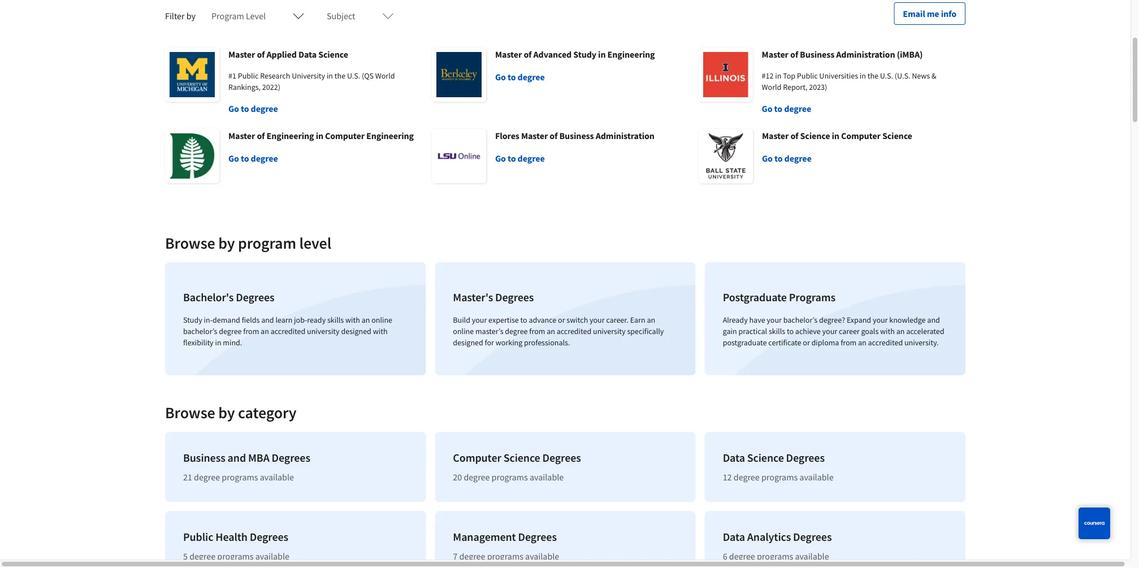 Task type: vqa. For each thing, say whether or not it's contained in the screenshot.
the Computer within "List"
yes



Task type: describe. For each thing, give the bounding box(es) containing it.
your up master's at the left bottom of page
[[472, 315, 487, 326]]

expand
[[847, 315, 872, 326]]

2 horizontal spatial business
[[801, 49, 835, 60]]

master for master of advanced study in engineering
[[496, 49, 522, 60]]

analytics
[[748, 531, 792, 545]]

5 degree programs available
[[183, 551, 290, 563]]

filter
[[165, 10, 185, 22]]

me
[[928, 8, 940, 20]]

university for master's degrees
[[593, 327, 626, 337]]

mind.
[[223, 338, 242, 348]]

with inside already have your bachelor's degree? expand your knowledge and gain practical skills to achieve your career goals with an accelerated postgraduate certificate or diploma from an accredited university.
[[881, 327, 895, 337]]

rankings,
[[229, 82, 261, 92]]

report,
[[784, 82, 808, 92]]

6
[[723, 551, 728, 563]]

list for browse by category
[[161, 428, 971, 569]]

email me info
[[904, 8, 957, 20]]

your right switch
[[590, 315, 605, 326]]

accelerated
[[907, 327, 945, 337]]

engineering for computer
[[367, 130, 414, 142]]

already
[[723, 315, 748, 326]]

master of advanced study in engineering
[[496, 49, 655, 60]]

of for master of applied data science
[[257, 49, 265, 60]]

programs for data analytics degrees
[[757, 551, 794, 563]]

0 vertical spatial study
[[574, 49, 597, 60]]

earn
[[631, 315, 646, 326]]

expertise
[[489, 315, 519, 326]]

health
[[216, 531, 248, 545]]

business and mba degrees
[[183, 451, 311, 466]]

certificate
[[769, 338, 802, 348]]

designed inside study in-demand fields and learn job-ready skills with an online bachelor's degree from an accredited university designed with flexibility in mind.
[[341, 327, 372, 337]]

master's
[[453, 291, 493, 305]]

from inside already have your bachelor's degree? expand your knowledge and gain practical skills to achieve your career goals with an accelerated postgraduate certificate or diploma from an accredited university.
[[841, 338, 857, 348]]

of for master of engineering in computer engineering
[[257, 130, 265, 142]]

degree inside build your expertise to advance or switch your career. earn an online master's degree from an accredited university specifically designed for working professionals.
[[505, 327, 528, 337]]

university
[[292, 71, 325, 81]]

career.
[[607, 315, 629, 326]]

postgraduate
[[723, 291, 787, 305]]

degree inside study in-demand fields and learn job-ready skills with an online bachelor's degree from an accredited university designed with flexibility in mind.
[[219, 327, 242, 337]]

data analytics degrees
[[723, 531, 832, 545]]

management degrees
[[453, 531, 557, 545]]

&
[[932, 71, 937, 81]]

flores
[[496, 130, 520, 142]]

available for management degrees
[[526, 551, 560, 563]]

5
[[183, 551, 188, 563]]

university for bachelor's degrees
[[307, 327, 340, 337]]

1 horizontal spatial business
[[560, 130, 594, 142]]

flexibility
[[183, 338, 214, 348]]

12 degree programs available
[[723, 472, 834, 483]]

programs for management degrees
[[487, 551, 524, 563]]

u.s. inside the #12 in top public universities in the u.s. (u.s. news & world report, 2023)
[[881, 71, 894, 81]]

0 horizontal spatial engineering
[[267, 130, 314, 142]]

bachelor's
[[183, 291, 234, 305]]

specifically
[[628, 327, 664, 337]]

postgraduate
[[723, 338, 767, 348]]

study inside study in-demand fields and learn job-ready skills with an online bachelor's degree from an accredited university designed with flexibility in mind.
[[183, 315, 202, 326]]

learn
[[276, 315, 293, 326]]

public inside the #12 in top public universities in the u.s. (u.s. news & world report, 2023)
[[798, 71, 818, 81]]

master for master of engineering in computer engineering
[[229, 130, 255, 142]]

go for master of advanced study in engineering
[[496, 72, 506, 83]]

management
[[453, 531, 516, 545]]

flores master of business administration
[[496, 130, 655, 142]]

already have your bachelor's degree? expand your knowledge and gain practical skills to achieve your career goals with an accelerated postgraduate certificate or diploma from an accredited university.
[[723, 315, 945, 348]]

mba
[[248, 451, 270, 466]]

achieve
[[796, 327, 821, 337]]

available for public health degrees
[[256, 551, 290, 563]]

2022)
[[262, 82, 281, 92]]

1 horizontal spatial with
[[373, 327, 388, 337]]

professionals.
[[524, 338, 571, 348]]

computer for science
[[842, 130, 881, 142]]

go to degree for master of engineering in computer engineering
[[229, 153, 278, 164]]

go to degree for flores master of business administration
[[496, 153, 545, 164]]

2023)
[[810, 82, 828, 92]]

available for computer science degrees
[[530, 472, 564, 483]]

diploma
[[812, 338, 840, 348]]

programs for business and mba degrees
[[222, 472, 258, 483]]

ready
[[307, 315, 326, 326]]

20
[[453, 472, 462, 483]]

research
[[260, 71, 290, 81]]

news
[[913, 71, 931, 81]]

to inside build your expertise to advance or switch your career. earn an online master's degree from an accredited university specifically designed for working professionals.
[[521, 315, 528, 326]]

the inside the #12 in top public universities in the u.s. (u.s. news & world report, 2023)
[[868, 71, 879, 81]]

go down rankings,
[[229, 103, 239, 115]]

in down the #12 in top public universities in the u.s. (u.s. news & world report, 2023)
[[832, 130, 840, 142]]

in right advanced
[[599, 49, 606, 60]]

(qs
[[362, 71, 374, 81]]

working
[[496, 338, 523, 348]]

data for data analytics degrees
[[723, 531, 746, 545]]

bachelor's degrees
[[183, 291, 275, 305]]

#1
[[229, 71, 236, 81]]

world inside #1 public research university in the u.s. (qs world rankings, 2022)
[[375, 71, 395, 81]]

university of michigan image
[[165, 48, 219, 102]]

of right flores
[[550, 130, 558, 142]]

in right "universities"
[[860, 71, 867, 81]]

accredited for master's degrees
[[557, 327, 592, 337]]

practical
[[739, 327, 768, 337]]

program
[[238, 234, 296, 253]]

master for master of science in computer science
[[763, 130, 789, 142]]

skills inside study in-demand fields and learn job-ready skills with an online bachelor's degree from an accredited university designed with flexibility in mind.
[[328, 315, 344, 326]]

program
[[212, 10, 244, 22]]

go for master of science in computer science
[[763, 153, 773, 164]]

the inside #1 public research university in the u.s. (qs world rankings, 2022)
[[335, 71, 346, 81]]

master of business administration (imba)
[[762, 49, 923, 60]]

email me info button
[[895, 3, 966, 25]]

browse for browse by category
[[165, 403, 215, 423]]

master of engineering in computer engineering
[[229, 130, 414, 142]]

knowledge
[[890, 315, 926, 326]]

demand
[[213, 315, 240, 326]]

subject button
[[320, 3, 401, 30]]

category
[[238, 403, 297, 423]]

in inside study in-demand fields and learn job-ready skills with an online bachelor's degree from an accredited university designed with flexibility in mind.
[[215, 338, 222, 348]]

available for business and mba degrees
[[260, 472, 294, 483]]

master's degrees
[[453, 291, 534, 305]]

computer for engineering
[[325, 130, 365, 142]]

(imba)
[[898, 49, 923, 60]]

university.
[[905, 338, 939, 348]]

in-
[[204, 315, 213, 326]]

advance
[[529, 315, 557, 326]]

21 degree programs available
[[183, 472, 294, 483]]

advanced
[[534, 49, 572, 60]]

master for master of applied data science
[[229, 49, 255, 60]]

goals
[[862, 327, 879, 337]]

data for data science degrees
[[723, 451, 746, 466]]



Task type: locate. For each thing, give the bounding box(es) containing it.
accredited down goals
[[869, 338, 904, 348]]

2 horizontal spatial with
[[881, 327, 895, 337]]

1 horizontal spatial the
[[868, 71, 879, 81]]

21
[[183, 472, 192, 483]]

0 vertical spatial administration
[[837, 49, 896, 60]]

browse by program level
[[165, 234, 332, 253]]

of down the report,
[[791, 130, 799, 142]]

1 horizontal spatial accredited
[[557, 327, 592, 337]]

available down data science degrees
[[800, 472, 834, 483]]

u.s. left (u.s.
[[881, 71, 894, 81]]

1 vertical spatial by
[[218, 234, 235, 253]]

from down advance
[[530, 327, 546, 337]]

online for master's degrees
[[453, 327, 474, 337]]

of left applied
[[257, 49, 265, 60]]

1 u.s. from the left
[[347, 71, 360, 81]]

1 vertical spatial bachelor's
[[183, 327, 218, 337]]

in left 'mind.'
[[215, 338, 222, 348]]

2 horizontal spatial from
[[841, 338, 857, 348]]

bachelor's up achieve
[[784, 315, 818, 326]]

data up 12
[[723, 451, 746, 466]]

1 horizontal spatial world
[[762, 82, 782, 92]]

dartmouth college image
[[165, 129, 219, 184]]

designed inside build your expertise to advance or switch your career. earn an online master's degree from an accredited university specifically designed for working professionals.
[[453, 338, 484, 348]]

1 horizontal spatial bachelor's
[[784, 315, 818, 326]]

or inside build your expertise to advance or switch your career. earn an online master's degree from an accredited university specifically designed for working professionals.
[[558, 315, 565, 326]]

public up 5
[[183, 531, 213, 545]]

university inside build your expertise to advance or switch your career. earn an online master's degree from an accredited university specifically designed for working professionals.
[[593, 327, 626, 337]]

0 horizontal spatial computer
[[325, 130, 365, 142]]

or
[[558, 315, 565, 326], [804, 338, 811, 348]]

1 horizontal spatial university
[[593, 327, 626, 337]]

available
[[260, 472, 294, 483], [530, 472, 564, 483], [800, 472, 834, 483], [256, 551, 290, 563], [526, 551, 560, 563], [796, 551, 830, 563]]

go for flores master of business administration
[[496, 153, 506, 164]]

skills up certificate
[[769, 327, 786, 337]]

0 vertical spatial world
[[375, 71, 395, 81]]

accredited down learn
[[271, 327, 306, 337]]

have
[[750, 315, 766, 326]]

bachelor's inside already have your bachelor's degree? expand your knowledge and gain practical skills to achieve your career goals with an accelerated postgraduate certificate or diploma from an accredited university.
[[784, 315, 818, 326]]

public inside list
[[183, 531, 213, 545]]

in inside #1 public research university in the u.s. (qs world rankings, 2022)
[[327, 71, 333, 81]]

1 vertical spatial world
[[762, 82, 782, 92]]

designed
[[341, 327, 372, 337], [453, 338, 484, 348]]

programs down data science degrees
[[762, 472, 798, 483]]

programs for data science degrees
[[762, 472, 798, 483]]

u.s. left (qs
[[347, 71, 360, 81]]

master for master of business administration (imba)
[[762, 49, 789, 60]]

1 horizontal spatial online
[[453, 327, 474, 337]]

0 horizontal spatial business
[[183, 451, 226, 466]]

7
[[453, 551, 458, 563]]

available down 'management degrees'
[[526, 551, 560, 563]]

programs for computer science degrees
[[492, 472, 528, 483]]

master of science in computer science
[[763, 130, 913, 142]]

accredited inside study in-demand fields and learn job-ready skills with an online bachelor's degree from an accredited university designed with flexibility in mind.
[[271, 327, 306, 337]]

with
[[346, 315, 360, 326], [373, 327, 388, 337], [881, 327, 895, 337]]

go right 'dartmouth college' image
[[229, 153, 239, 164]]

data up 6
[[723, 531, 746, 545]]

online inside build your expertise to advance or switch your career. earn an online master's degree from an accredited university specifically designed for working professionals.
[[453, 327, 474, 337]]

master down the report,
[[763, 130, 789, 142]]

2 horizontal spatial accredited
[[869, 338, 904, 348]]

email
[[904, 8, 926, 20]]

programs for public health degrees
[[217, 551, 254, 563]]

1 vertical spatial designed
[[453, 338, 484, 348]]

master left advanced
[[496, 49, 522, 60]]

0 horizontal spatial accredited
[[271, 327, 306, 337]]

by
[[187, 10, 196, 22], [218, 234, 235, 253], [218, 403, 235, 423]]

u.s. inside #1 public research university in the u.s. (qs world rankings, 2022)
[[347, 71, 360, 81]]

of for master of advanced study in engineering
[[524, 49, 532, 60]]

by right filter
[[187, 10, 196, 22]]

0 vertical spatial or
[[558, 315, 565, 326]]

ball state university image
[[699, 129, 754, 184]]

info
[[942, 8, 957, 20]]

0 vertical spatial online
[[372, 315, 393, 326]]

bachelor's up flexibility
[[183, 327, 218, 337]]

master up #1
[[229, 49, 255, 60]]

1 horizontal spatial study
[[574, 49, 597, 60]]

programs
[[222, 472, 258, 483], [492, 472, 528, 483], [762, 472, 798, 483], [217, 551, 254, 563], [487, 551, 524, 563], [757, 551, 794, 563]]

public inside #1 public research university in the u.s. (qs world rankings, 2022)
[[238, 71, 259, 81]]

go to degree
[[496, 72, 545, 83], [229, 103, 278, 115], [762, 103, 812, 115], [229, 153, 278, 164], [496, 153, 545, 164], [763, 153, 812, 164]]

1 university from the left
[[307, 327, 340, 337]]

2 horizontal spatial public
[[798, 71, 818, 81]]

data up the university
[[299, 49, 317, 60]]

browse
[[165, 234, 215, 253], [165, 403, 215, 423]]

available for data science degrees
[[800, 472, 834, 483]]

louisiana state university image
[[432, 129, 487, 184]]

level
[[246, 10, 266, 22]]

of for master of business administration (imba)
[[791, 49, 799, 60]]

#12 in top public universities in the u.s. (u.s. news & world report, 2023)
[[762, 71, 937, 92]]

1 horizontal spatial u.s.
[[881, 71, 894, 81]]

go to degree for master of science in computer science
[[763, 153, 812, 164]]

go to degree for master of advanced study in engineering
[[496, 72, 545, 83]]

0 horizontal spatial the
[[335, 71, 346, 81]]

0 horizontal spatial university
[[307, 327, 340, 337]]

level
[[299, 234, 332, 253]]

data science degrees
[[723, 451, 825, 466]]

by for browse by program level
[[218, 234, 235, 253]]

bachelor's
[[784, 315, 818, 326], [183, 327, 218, 337]]

fields
[[242, 315, 260, 326]]

1 vertical spatial data
[[723, 451, 746, 466]]

of up top
[[791, 49, 799, 60]]

accredited inside build your expertise to advance or switch your career. earn an online master's degree from an accredited university specifically designed for working professionals.
[[557, 327, 592, 337]]

programs down computer science degrees
[[492, 472, 528, 483]]

skills inside already have your bachelor's degree? expand your knowledge and gain practical skills to achieve your career goals with an accelerated postgraduate certificate or diploma from an accredited university.
[[769, 327, 786, 337]]

1 horizontal spatial and
[[261, 315, 274, 326]]

build your expertise to advance or switch your career. earn an online master's degree from an accredited university specifically designed for working professionals.
[[453, 315, 664, 348]]

world inside the #12 in top public universities in the u.s. (u.s. news & world report, 2023)
[[762, 82, 782, 92]]

public
[[238, 71, 259, 81], [798, 71, 818, 81], [183, 531, 213, 545]]

programs down 'management degrees'
[[487, 551, 524, 563]]

2 vertical spatial business
[[183, 451, 226, 466]]

go down flores
[[496, 153, 506, 164]]

master right flores
[[522, 130, 548, 142]]

program level
[[212, 10, 266, 22]]

1 vertical spatial browse
[[165, 403, 215, 423]]

list for browse by program level
[[161, 258, 971, 380]]

business inside list
[[183, 451, 226, 466]]

0 horizontal spatial designed
[[341, 327, 372, 337]]

0 vertical spatial skills
[[328, 315, 344, 326]]

programs down business and mba degrees
[[222, 472, 258, 483]]

study left in-
[[183, 315, 202, 326]]

to inside already have your bachelor's degree? expand your knowledge and gain practical skills to achieve your career goals with an accelerated postgraduate certificate or diploma from an accredited university.
[[787, 327, 794, 337]]

programs
[[790, 291, 836, 305]]

skills right ready
[[328, 315, 344, 326]]

1 vertical spatial or
[[804, 338, 811, 348]]

gain
[[723, 327, 737, 337]]

go down '#12'
[[762, 103, 773, 115]]

1 vertical spatial skills
[[769, 327, 786, 337]]

go for master of engineering in computer engineering
[[229, 153, 239, 164]]

online inside study in-demand fields and learn job-ready skills with an online bachelor's degree from an accredited university designed with flexibility in mind.
[[372, 315, 393, 326]]

universities
[[820, 71, 859, 81]]

0 vertical spatial by
[[187, 10, 196, 22]]

or down achieve
[[804, 338, 811, 348]]

career
[[839, 327, 860, 337]]

programs down data analytics degrees
[[757, 551, 794, 563]]

0 vertical spatial designed
[[341, 327, 372, 337]]

0 horizontal spatial world
[[375, 71, 395, 81]]

1 horizontal spatial from
[[530, 327, 546, 337]]

#12
[[762, 71, 774, 81]]

0 horizontal spatial from
[[243, 327, 259, 337]]

business
[[801, 49, 835, 60], [560, 130, 594, 142], [183, 451, 226, 466]]

2 university from the left
[[593, 327, 626, 337]]

subject
[[327, 10, 356, 22]]

0 horizontal spatial with
[[346, 315, 360, 326]]

0 vertical spatial business
[[801, 49, 835, 60]]

list containing business and mba degrees
[[161, 428, 971, 569]]

(u.s.
[[895, 71, 911, 81]]

1 the from the left
[[335, 71, 346, 81]]

from down career
[[841, 338, 857, 348]]

switch
[[567, 315, 588, 326]]

and up accelerated
[[928, 315, 941, 326]]

0 horizontal spatial bachelor's
[[183, 327, 218, 337]]

university
[[307, 327, 340, 337], [593, 327, 626, 337]]

2 u.s. from the left
[[881, 71, 894, 81]]

1 horizontal spatial computer
[[453, 451, 502, 466]]

by left program
[[218, 234, 235, 253]]

university down 'career.' on the right of page
[[593, 327, 626, 337]]

the left (qs
[[335, 71, 346, 81]]

master of applied data science
[[229, 49, 348, 60]]

build
[[453, 315, 471, 326]]

available down computer science degrees
[[530, 472, 564, 483]]

go right university of california, berkeley image
[[496, 72, 506, 83]]

degree?
[[820, 315, 846, 326]]

1 vertical spatial list
[[161, 428, 971, 569]]

or inside already have your bachelor's degree? expand your knowledge and gain practical skills to achieve your career goals with an accelerated postgraduate certificate or diploma from an accredited university.
[[804, 338, 811, 348]]

university of california, berkeley image
[[432, 48, 487, 102]]

browse by category
[[165, 403, 297, 423]]

of
[[257, 49, 265, 60], [524, 49, 532, 60], [791, 49, 799, 60], [257, 130, 265, 142], [550, 130, 558, 142], [791, 130, 799, 142]]

accredited down switch
[[557, 327, 592, 337]]

available down 'mba' at the left of page
[[260, 472, 294, 483]]

2 list from the top
[[161, 428, 971, 569]]

and up 21 degree programs available
[[228, 451, 246, 466]]

1 browse from the top
[[165, 234, 215, 253]]

in down #1 public research university in the u.s. (qs world rankings, 2022)
[[316, 130, 324, 142]]

2 horizontal spatial engineering
[[608, 49, 655, 60]]

12
[[723, 472, 732, 483]]

0 horizontal spatial u.s.
[[347, 71, 360, 81]]

from for bachelor's degrees
[[243, 327, 259, 337]]

engineering
[[608, 49, 655, 60], [267, 130, 314, 142], [367, 130, 414, 142]]

computer science degrees
[[453, 451, 581, 466]]

available for data analytics degrees
[[796, 551, 830, 563]]

master's
[[476, 327, 504, 337]]

accredited for bachelor's degrees
[[271, 327, 306, 337]]

in right the university
[[327, 71, 333, 81]]

1 horizontal spatial public
[[238, 71, 259, 81]]

administration
[[837, 49, 896, 60], [596, 130, 655, 142]]

2 horizontal spatial computer
[[842, 130, 881, 142]]

world down '#12'
[[762, 82, 782, 92]]

2 horizontal spatial and
[[928, 315, 941, 326]]

accredited inside already have your bachelor's degree? expand your knowledge and gain practical skills to achieve your career goals with an accelerated postgraduate certificate or diploma from an accredited university.
[[869, 338, 904, 348]]

1 horizontal spatial engineering
[[367, 130, 414, 142]]

your right have
[[767, 315, 782, 326]]

1 vertical spatial business
[[560, 130, 594, 142]]

top
[[784, 71, 796, 81]]

2 the from the left
[[868, 71, 879, 81]]

public health degrees
[[183, 531, 289, 545]]

university of illinois at urbana-champaign image
[[699, 48, 753, 102]]

public up 2023)
[[798, 71, 818, 81]]

online
[[372, 315, 393, 326], [453, 327, 474, 337]]

applied
[[267, 49, 297, 60]]

list containing bachelor's degrees
[[161, 258, 971, 380]]

filter by
[[165, 10, 196, 22]]

2 vertical spatial data
[[723, 531, 746, 545]]

available down public health degrees
[[256, 551, 290, 563]]

list
[[161, 258, 971, 380], [161, 428, 971, 569]]

1 horizontal spatial skills
[[769, 327, 786, 337]]

by left category
[[218, 403, 235, 423]]

2 browse from the top
[[165, 403, 215, 423]]

world right (qs
[[375, 71, 395, 81]]

0 horizontal spatial public
[[183, 531, 213, 545]]

1 vertical spatial administration
[[596, 130, 655, 142]]

1 horizontal spatial or
[[804, 338, 811, 348]]

1 list from the top
[[161, 258, 971, 380]]

0 horizontal spatial or
[[558, 315, 565, 326]]

master down rankings,
[[229, 130, 255, 142]]

of down 2022)
[[257, 130, 265, 142]]

0 vertical spatial data
[[299, 49, 317, 60]]

0 horizontal spatial skills
[[328, 315, 344, 326]]

or left switch
[[558, 315, 565, 326]]

available down data analytics degrees
[[796, 551, 830, 563]]

1 horizontal spatial administration
[[837, 49, 896, 60]]

1 vertical spatial online
[[453, 327, 474, 337]]

of for master of science in computer science
[[791, 130, 799, 142]]

public up rankings,
[[238, 71, 259, 81]]

study right advanced
[[574, 49, 597, 60]]

from for master's degrees
[[530, 327, 546, 337]]

0 vertical spatial bachelor's
[[784, 315, 818, 326]]

2 vertical spatial by
[[218, 403, 235, 423]]

1 vertical spatial study
[[183, 315, 202, 326]]

browse for browse by program level
[[165, 234, 215, 253]]

the
[[335, 71, 346, 81], [868, 71, 879, 81]]

computer inside list
[[453, 451, 502, 466]]

bachelor's inside study in-demand fields and learn job-ready skills with an online bachelor's degree from an accredited university designed with flexibility in mind.
[[183, 327, 218, 337]]

0 horizontal spatial study
[[183, 315, 202, 326]]

0 vertical spatial browse
[[165, 234, 215, 253]]

study in-demand fields and learn job-ready skills with an online bachelor's degree from an accredited university designed with flexibility in mind.
[[183, 315, 393, 348]]

and inside already have your bachelor's degree? expand your knowledge and gain practical skills to achieve your career goals with an accelerated postgraduate certificate or diploma from an accredited university.
[[928, 315, 941, 326]]

job-
[[294, 315, 307, 326]]

programs down public health degrees
[[217, 551, 254, 563]]

to
[[508, 72, 516, 83], [241, 103, 249, 115], [775, 103, 783, 115], [241, 153, 249, 164], [508, 153, 516, 164], [775, 153, 783, 164], [521, 315, 528, 326], [787, 327, 794, 337]]

by for browse by category
[[218, 403, 235, 423]]

0 horizontal spatial online
[[372, 315, 393, 326]]

from down fields
[[243, 327, 259, 337]]

1 horizontal spatial designed
[[453, 338, 484, 348]]

world
[[375, 71, 395, 81], [762, 82, 782, 92]]

skills
[[328, 315, 344, 326], [769, 327, 786, 337]]

#1 public research university in the u.s. (qs world rankings, 2022)
[[229, 71, 395, 92]]

postgraduate programs
[[723, 291, 836, 305]]

0 horizontal spatial and
[[228, 451, 246, 466]]

by for filter by
[[187, 10, 196, 22]]

of left advanced
[[524, 49, 532, 60]]

20 degree programs available
[[453, 472, 564, 483]]

master up '#12'
[[762, 49, 789, 60]]

in right '#12'
[[776, 71, 782, 81]]

and inside study in-demand fields and learn job-ready skills with an online bachelor's degree from an accredited university designed with flexibility in mind.
[[261, 315, 274, 326]]

your down degree?
[[823, 327, 838, 337]]

and left learn
[[261, 315, 274, 326]]

for
[[485, 338, 494, 348]]

go right "ball state university" image
[[763, 153, 773, 164]]

your
[[472, 315, 487, 326], [590, 315, 605, 326], [767, 315, 782, 326], [873, 315, 888, 326], [823, 327, 838, 337]]

university inside study in-demand fields and learn job-ready skills with an online bachelor's degree from an accredited university designed with flexibility in mind.
[[307, 327, 340, 337]]

in
[[599, 49, 606, 60], [327, 71, 333, 81], [776, 71, 782, 81], [860, 71, 867, 81], [316, 130, 324, 142], [832, 130, 840, 142], [215, 338, 222, 348]]

6 degree programs available
[[723, 551, 830, 563]]

0 horizontal spatial administration
[[596, 130, 655, 142]]

the left (u.s.
[[868, 71, 879, 81]]

engineering for in
[[608, 49, 655, 60]]

from inside build your expertise to advance or switch your career. earn an online master's degree from an accredited university specifically designed for working professionals.
[[530, 327, 546, 337]]

university down ready
[[307, 327, 340, 337]]

from inside study in-demand fields and learn job-ready skills with an online bachelor's degree from an accredited university designed with flexibility in mind.
[[243, 327, 259, 337]]

online for bachelor's degrees
[[372, 315, 393, 326]]

0 vertical spatial list
[[161, 258, 971, 380]]

u.s.
[[347, 71, 360, 81], [881, 71, 894, 81]]

your up goals
[[873, 315, 888, 326]]



